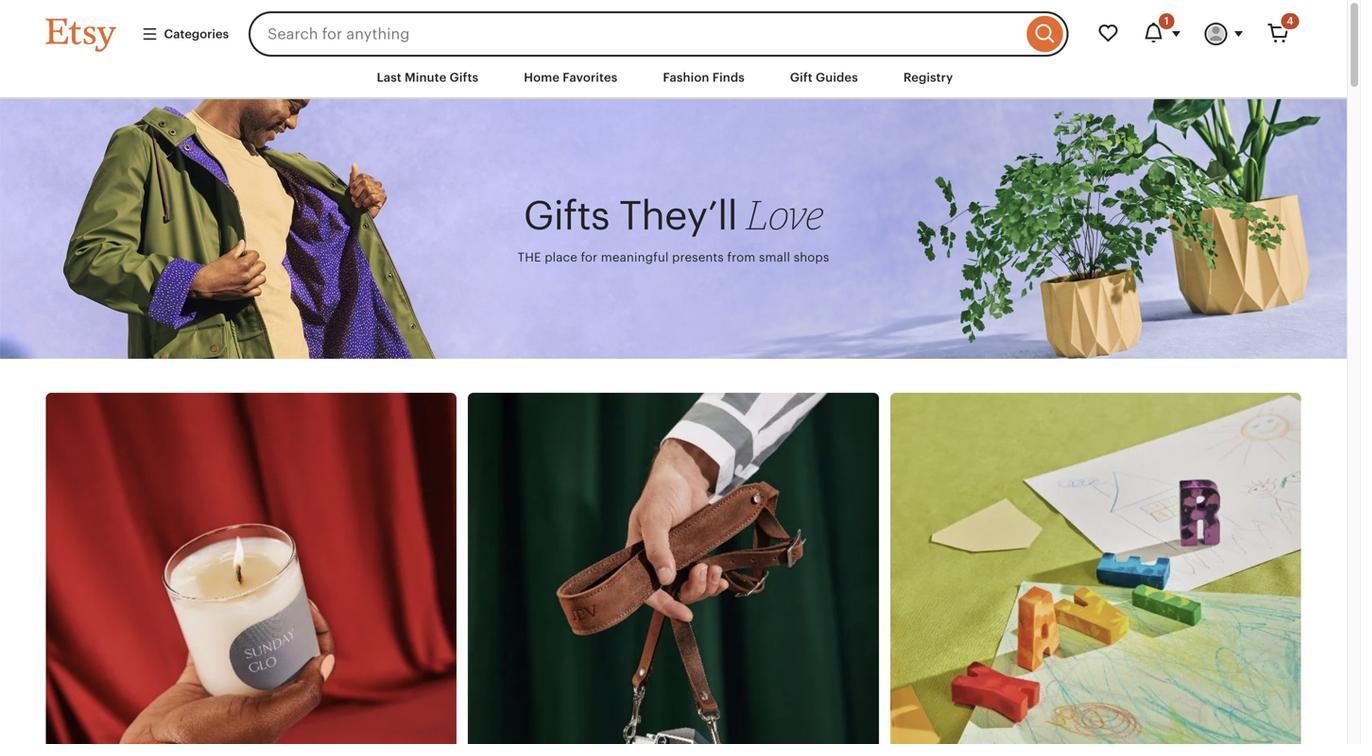 Task type: vqa. For each thing, say whether or not it's contained in the screenshot.
Registry link
yes



Task type: locate. For each thing, give the bounding box(es) containing it.
gifts inside last minute gifts link
[[450, 70, 478, 85]]

the place for meaningful presents from small shops
[[518, 251, 829, 265]]

gifts they'll love
[[523, 190, 824, 239]]

gifts inside gifts they'll love
[[523, 193, 609, 238]]

from
[[727, 251, 756, 265]]

1 vertical spatial gifts
[[523, 193, 609, 238]]

gifts for kids image
[[890, 393, 1301, 745]]

categories button
[[127, 17, 243, 51]]

gifts
[[450, 70, 478, 85], [523, 193, 609, 238]]

1 button
[[1131, 11, 1193, 57]]

gifts up place
[[523, 193, 609, 238]]

gift
[[790, 70, 813, 85]]

4 link
[[1256, 11, 1301, 57]]

0 horizontal spatial gifts
[[450, 70, 478, 85]]

categories banner
[[12, 0, 1335, 57]]

registry link
[[889, 60, 967, 95]]

home favorites
[[524, 70, 618, 85]]

None search field
[[249, 11, 1069, 57]]

gift guides
[[790, 70, 858, 85]]

1
[[1164, 15, 1169, 27]]

fashion
[[663, 70, 709, 85]]

home favorites link
[[510, 60, 632, 95]]

menu bar containing last minute gifts
[[12, 57, 1335, 99]]

presents
[[672, 251, 724, 265]]

categories
[[164, 27, 229, 41]]

place
[[545, 251, 577, 265]]

none search field inside categories banner
[[249, 11, 1069, 57]]

minute
[[405, 70, 447, 85]]

0 vertical spatial gifts
[[450, 70, 478, 85]]

Search for anything text field
[[249, 11, 1022, 57]]

1 horizontal spatial gifts
[[523, 193, 609, 238]]

gifts right "minute" at left top
[[450, 70, 478, 85]]

home
[[524, 70, 560, 85]]

for
[[581, 251, 598, 265]]

gifts for her image
[[46, 393, 457, 745]]

small
[[759, 251, 790, 265]]

menu bar
[[12, 57, 1335, 99]]

last
[[377, 70, 402, 85]]



Task type: describe. For each thing, give the bounding box(es) containing it.
guides
[[816, 70, 858, 85]]

gift guides link
[[776, 60, 872, 95]]

last minute gifts link
[[363, 60, 493, 95]]

fashion finds link
[[649, 60, 759, 95]]

shops
[[794, 251, 829, 265]]

last minute gifts
[[377, 70, 478, 85]]

favorites
[[563, 70, 618, 85]]

love
[[747, 190, 824, 239]]

they'll
[[619, 193, 737, 238]]

gifts for him image
[[468, 393, 879, 745]]

the
[[518, 251, 541, 265]]

4
[[1287, 15, 1294, 27]]

finds
[[712, 70, 745, 85]]

meaningful
[[601, 251, 669, 265]]

fashion finds
[[663, 70, 745, 85]]

registry
[[903, 70, 953, 85]]



